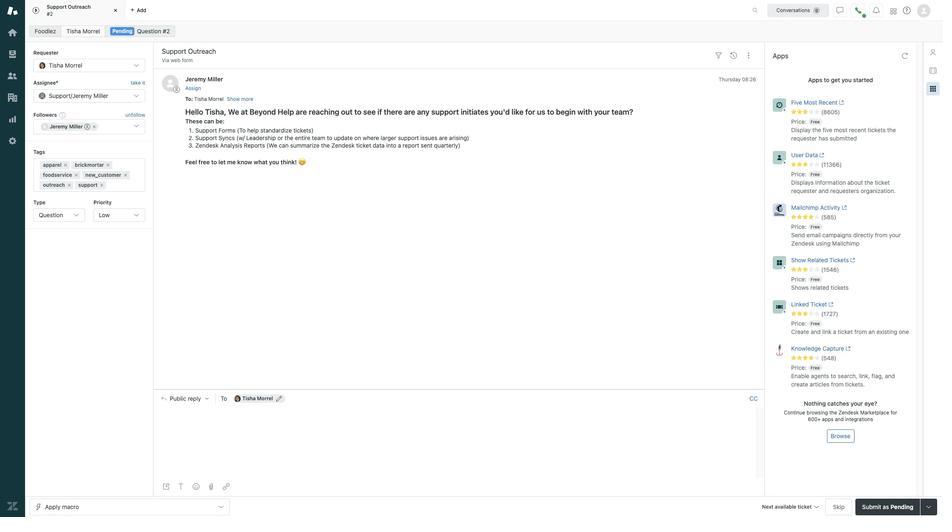 Task type: locate. For each thing, give the bounding box(es) containing it.
to : tisha morrel show more
[[185, 96, 253, 102]]

miller up to : tisha morrel show more on the left of the page
[[208, 76, 223, 83]]

us
[[537, 108, 545, 116]]

a inside hello tisha, we at beyond help are reaching out to see if there are any support initiates you'd like for us to begin with your team? these can be: support forms (to help standardize tickets) support syncs (w/ leadership or the entire team to update on where larger support issues are arising) zendesk analysis reports (we can summarize the zendesk ticket data into a report sent quarterly)
[[398, 142, 401, 149]]

your left eye?
[[851, 400, 863, 407]]

you
[[842, 76, 852, 83], [269, 159, 279, 166]]

syncs
[[219, 134, 235, 141]]

question down add on the top left
[[137, 28, 161, 35]]

brickmortar
[[75, 162, 104, 168]]

user data
[[791, 151, 818, 159]]

#2 inside support outreach #2
[[47, 11, 53, 17]]

0 horizontal spatial jeremy
[[50, 124, 68, 130]]

tab
[[25, 0, 125, 21]]

morrel up tisha,
[[208, 96, 224, 102]]

directly
[[853, 232, 873, 239]]

remove image for outreach
[[67, 183, 72, 188]]

#2 up foodlez on the left of page
[[47, 11, 53, 17]]

price: for displays
[[791, 171, 806, 178]]

related
[[810, 284, 829, 291]]

question inside question "popup button"
[[39, 212, 63, 219]]

😁️
[[298, 159, 306, 166]]

1 horizontal spatial your
[[851, 400, 863, 407]]

admin image
[[7, 136, 18, 146]]

mailchimp activity image
[[773, 204, 786, 217]]

knowledge image
[[930, 67, 936, 74]]

2 price: from the top
[[791, 171, 806, 178]]

3 stars. 1727 reviews. element
[[791, 310, 912, 318]]

are right help
[[296, 108, 307, 116]]

remove image inside jeremy miller "option"
[[92, 124, 97, 129]]

tisha morrel right moretisha@foodlez.com icon
[[242, 395, 273, 402]]

5 price: from the top
[[791, 320, 806, 327]]

thursday
[[719, 77, 741, 83]]

1 horizontal spatial remove image
[[123, 173, 128, 178]]

apps right ticket actions image in the top of the page
[[773, 52, 788, 60]]

(opens in a new tab) image inside five most recent "link"
[[838, 100, 844, 105]]

free for information
[[811, 172, 820, 177]]

(opens in a new tab) image inside linked ticket link
[[827, 302, 833, 307]]

tisha inside requester element
[[49, 62, 63, 69]]

and down information
[[819, 187, 829, 194]]

Thursday 08:26 text field
[[719, 77, 756, 83]]

6 free from the top
[[811, 365, 820, 370]]

to
[[824, 76, 830, 83], [354, 108, 361, 116], [547, 108, 554, 116], [327, 134, 332, 141], [211, 159, 217, 166], [831, 373, 836, 380]]

(opens in a new tab) image
[[838, 100, 844, 105], [840, 205, 847, 210], [849, 258, 855, 263], [827, 302, 833, 307], [844, 346, 851, 351]]

entire
[[295, 134, 310, 141]]

think!
[[281, 159, 297, 166]]

price: inside price: free enable agents to search, link, flag, and create articles from tickets.
[[791, 364, 806, 371]]

displays possible ticket submission types image
[[925, 504, 932, 511]]

and right apps at the right bottom of the page
[[835, 416, 844, 423]]

macro
[[62, 503, 79, 511]]

to right agents
[[831, 373, 836, 380]]

price: inside price: free display the five most recent tickets the requester has submitted
[[791, 118, 806, 125]]

skip
[[833, 503, 845, 511]]

assignee*
[[33, 80, 58, 86]]

0 horizontal spatial apps
[[773, 52, 788, 60]]

remove image down new_customer
[[99, 183, 104, 188]]

to inside to : tisha morrel show more
[[185, 96, 191, 102]]

0 vertical spatial #2
[[47, 11, 53, 17]]

requester inside price: free displays information about the ticket requester and requesters organization.
[[791, 187, 817, 194]]

1 vertical spatial miller
[[94, 92, 108, 99]]

tisha right :
[[194, 96, 207, 102]]

ticket up knowledge capture link
[[838, 328, 853, 335]]

miller for jeremy miller assign
[[208, 76, 223, 83]]

1 horizontal spatial mailchimp
[[832, 240, 860, 247]]

outreach
[[43, 182, 65, 188]]

requester down the displays
[[791, 187, 817, 194]]

are left any
[[404, 108, 415, 116]]

add button
[[125, 0, 151, 20]]

1 vertical spatial can
[[279, 142, 289, 149]]

miller
[[208, 76, 223, 83], [94, 92, 108, 99], [69, 124, 83, 130]]

1 vertical spatial jeremy
[[72, 92, 92, 99]]

1 horizontal spatial to
[[221, 395, 227, 402]]

jeremy miller option
[[40, 123, 99, 131]]

1 horizontal spatial you
[[842, 76, 852, 83]]

to for to : tisha morrel show more
[[185, 96, 191, 102]]

knowledge
[[791, 345, 821, 352]]

(548)
[[821, 355, 836, 362]]

remove image down brickmortar
[[74, 173, 79, 178]]

your right directly
[[889, 232, 901, 239]]

free inside price: free displays information about the ticket requester and requesters organization.
[[811, 172, 820, 177]]

question for question
[[39, 212, 63, 219]]

2 requester from the top
[[791, 187, 817, 194]]

free inside price: free display the five most recent tickets the requester has submitted
[[811, 119, 820, 124]]

jeremy down info on adding followers icon
[[50, 124, 68, 130]]

show up we
[[227, 96, 240, 102]]

apps for apps to get you started
[[808, 76, 822, 83]]

0 vertical spatial jeremy
[[185, 76, 206, 83]]

price: up the shows
[[791, 276, 806, 283]]

catches
[[827, 400, 849, 407]]

0 horizontal spatial question
[[39, 212, 63, 219]]

free up email
[[811, 224, 820, 229]]

moretisha@foodlez.com image
[[234, 395, 241, 402]]

price: up "enable"
[[791, 364, 806, 371]]

zendesk
[[195, 142, 219, 149], [331, 142, 355, 149], [791, 240, 814, 247], [838, 410, 859, 416]]

(opens in a new tab) image for linked ticket
[[827, 302, 833, 307]]

for
[[525, 108, 535, 116], [891, 410, 897, 416]]

email
[[807, 232, 821, 239]]

0 vertical spatial pending
[[112, 28, 132, 34]]

1 horizontal spatial a
[[833, 328, 836, 335]]

info on adding followers image
[[59, 112, 66, 118]]

0 horizontal spatial a
[[398, 142, 401, 149]]

tisha down requester
[[49, 62, 63, 69]]

1 horizontal spatial show
[[791, 257, 806, 264]]

free for email
[[811, 224, 820, 229]]

0 horizontal spatial from
[[831, 381, 844, 388]]

2 horizontal spatial jeremy
[[185, 76, 206, 83]]

(1546)
[[821, 266, 839, 273]]

1 vertical spatial pending
[[890, 503, 913, 511]]

1 vertical spatial apps
[[808, 76, 822, 83]]

6 price: from the top
[[791, 364, 806, 371]]

pending down close image
[[112, 28, 132, 34]]

2 horizontal spatial miller
[[208, 76, 223, 83]]

the up has
[[812, 126, 821, 134]]

0 horizontal spatial to
[[185, 96, 191, 102]]

1 horizontal spatial apps
[[808, 76, 822, 83]]

support
[[431, 108, 459, 116], [398, 134, 419, 141], [78, 182, 98, 188]]

4 free from the top
[[811, 277, 820, 282]]

can down or
[[279, 142, 289, 149]]

free down ticket
[[811, 321, 820, 326]]

price: free enable agents to search, link, flag, and create articles from tickets.
[[791, 364, 895, 388]]

shows
[[791, 284, 809, 291]]

views image
[[7, 49, 18, 60]]

free inside price: free create and link a ticket from an existing one
[[811, 321, 820, 326]]

arising)
[[449, 134, 469, 141]]

and left link in the bottom of the page
[[811, 328, 821, 335]]

price: inside price: free displays information about the ticket requester and requesters organization.
[[791, 171, 806, 178]]

0 horizontal spatial tickets
[[831, 284, 849, 291]]

remove image for brickmortar
[[106, 163, 111, 168]]

continue
[[784, 410, 805, 416]]

2 vertical spatial your
[[851, 400, 863, 407]]

to
[[185, 96, 191, 102], [221, 395, 227, 402]]

tickets up linked ticket link at the bottom of the page
[[831, 284, 849, 291]]

free up display
[[811, 119, 820, 124]]

your inside hello tisha, we at beyond help are reaching out to see if there are any support initiates you'd like for us to begin with your team? these can be: support forms (to help standardize tickets) support syncs (w/ leadership or the entire team to update on where larger support issues are arising) zendesk analysis reports (we can summarize the zendesk ticket data into a report sent quarterly)
[[594, 108, 610, 116]]

activity
[[820, 204, 840, 211]]

jeremy miller assign
[[185, 76, 223, 91]]

question for question #2
[[137, 28, 161, 35]]

take
[[131, 80, 141, 86]]

morrel down outreach
[[82, 28, 100, 35]]

next available ticket
[[762, 504, 812, 510]]

articles
[[810, 381, 829, 388]]

the
[[812, 126, 821, 134], [887, 126, 896, 134], [285, 134, 293, 141], [321, 142, 330, 149], [865, 179, 873, 186], [829, 410, 837, 416]]

sent
[[421, 142, 432, 149]]

from left an
[[854, 328, 867, 335]]

customer context image
[[930, 49, 936, 55]]

#2 up via
[[163, 28, 170, 35]]

knowledge capture image
[[773, 345, 786, 358]]

1 vertical spatial tickets
[[831, 284, 849, 291]]

for left us
[[525, 108, 535, 116]]

1 vertical spatial to
[[221, 395, 227, 402]]

where
[[363, 134, 379, 141]]

the down team
[[321, 142, 330, 149]]

free inside price: free shows related tickets
[[811, 277, 820, 282]]

2 horizontal spatial from
[[875, 232, 887, 239]]

apps image
[[930, 86, 936, 92]]

1 horizontal spatial can
[[279, 142, 289, 149]]

question inside secondary element
[[137, 28, 161, 35]]

flag,
[[872, 373, 883, 380]]

mailchimp down the displays
[[791, 204, 819, 211]]

0 horizontal spatial can
[[204, 118, 214, 125]]

requester element
[[33, 59, 145, 72]]

jeremy up assign
[[185, 76, 206, 83]]

price: up display
[[791, 118, 806, 125]]

(opens in a new tab) image up (1727)
[[827, 302, 833, 307]]

free up the displays
[[811, 172, 820, 177]]

0 horizontal spatial remove image
[[92, 124, 97, 129]]

1 vertical spatial for
[[891, 410, 897, 416]]

browsing
[[807, 410, 828, 416]]

cc
[[749, 395, 758, 402]]

0 vertical spatial remove image
[[92, 124, 97, 129]]

requester
[[33, 50, 59, 56]]

help
[[247, 127, 259, 134]]

2 vertical spatial jeremy
[[50, 124, 68, 130]]

from right directly
[[875, 232, 887, 239]]

show more button
[[227, 96, 253, 103]]

0 vertical spatial tisha morrel
[[66, 28, 100, 35]]

3 price: from the top
[[791, 223, 806, 230]]

zendesk inside price: free send email campaigns directly from your zendesk using mailchimp
[[791, 240, 814, 247]]

support right any
[[431, 108, 459, 116]]

can left be:
[[204, 118, 214, 125]]

standardize
[[260, 127, 292, 134]]

show
[[227, 96, 240, 102], [791, 257, 806, 264]]

to right us
[[547, 108, 554, 116]]

1 horizontal spatial tickets
[[868, 126, 886, 134]]

tisha morrel down requester
[[49, 62, 82, 69]]

requester down display
[[791, 135, 817, 142]]

price: up "send"
[[791, 223, 806, 230]]

jeremy for jeremy miller
[[50, 124, 68, 130]]

pending inside secondary element
[[112, 28, 132, 34]]

0 vertical spatial apps
[[773, 52, 788, 60]]

support left outreach
[[47, 4, 67, 10]]

1 free from the top
[[811, 119, 820, 124]]

1 vertical spatial your
[[889, 232, 901, 239]]

let
[[218, 159, 226, 166]]

support down new_customer
[[78, 182, 98, 188]]

price: inside price: free create and link a ticket from an existing one
[[791, 320, 806, 327]]

and right flag,
[[885, 373, 895, 380]]

2 free from the top
[[811, 172, 820, 177]]

1 vertical spatial mailchimp
[[832, 240, 860, 247]]

0 vertical spatial your
[[594, 108, 610, 116]]

(11366)
[[821, 161, 842, 168]]

using
[[816, 240, 831, 247]]

2 vertical spatial miller
[[69, 124, 83, 130]]

remove image
[[92, 124, 97, 129], [123, 173, 128, 178]]

0 vertical spatial support
[[431, 108, 459, 116]]

1 horizontal spatial from
[[854, 328, 867, 335]]

mailchimp inside 'link'
[[791, 204, 819, 211]]

tisha down support outreach #2
[[66, 28, 81, 35]]

tisha inside secondary element
[[66, 28, 81, 35]]

jeremy inside jeremy miller "option"
[[50, 124, 68, 130]]

4 price: from the top
[[791, 276, 806, 283]]

price: for send
[[791, 223, 806, 230]]

5 free from the top
[[811, 321, 820, 326]]

2 vertical spatial from
[[831, 381, 844, 388]]

on
[[354, 134, 361, 141]]

apps
[[773, 52, 788, 60], [808, 76, 822, 83]]

pending right as
[[890, 503, 913, 511]]

1 vertical spatial a
[[833, 328, 836, 335]]

price: inside price: free send email campaigns directly from your zendesk using mailchimp
[[791, 223, 806, 230]]

jeremy down requester element
[[72, 92, 92, 99]]

to for to
[[221, 395, 227, 402]]

it
[[142, 80, 145, 86]]

1 horizontal spatial for
[[891, 410, 897, 416]]

get started image
[[7, 27, 18, 38]]

the up apps at the right bottom of the page
[[829, 410, 837, 416]]

miller left user is an agent image
[[69, 124, 83, 130]]

insert emojis image
[[193, 484, 199, 490]]

remove image
[[63, 163, 68, 168], [106, 163, 111, 168], [74, 173, 79, 178], [67, 183, 72, 188], [99, 183, 104, 188]]

3 free from the top
[[811, 224, 820, 229]]

question
[[137, 28, 161, 35], [39, 212, 63, 219]]

0 vertical spatial tickets
[[868, 126, 886, 134]]

customers image
[[7, 71, 18, 81]]

1 vertical spatial support
[[398, 134, 419, 141]]

report
[[403, 142, 419, 149]]

question button
[[33, 209, 85, 222]]

your right with
[[594, 108, 610, 116]]

1 horizontal spatial miller
[[94, 92, 108, 99]]

knowledge capture
[[791, 345, 844, 352]]

you right the what
[[269, 159, 279, 166]]

close image
[[111, 6, 120, 15]]

#2 inside secondary element
[[163, 28, 170, 35]]

what
[[254, 159, 267, 166]]

for right marketplace
[[891, 410, 897, 416]]

zendesk inside nothing catches your eye? continue browsing the zendesk marketplace for 600+ apps and integrations
[[838, 410, 859, 416]]

0 vertical spatial show
[[227, 96, 240, 102]]

user is an agent image
[[84, 124, 90, 130]]

1 vertical spatial you
[[269, 159, 279, 166]]

one
[[899, 328, 909, 335]]

ticket actions image
[[745, 52, 752, 59]]

get help image
[[903, 7, 910, 14]]

free up agents
[[811, 365, 820, 370]]

0 vertical spatial requester
[[791, 135, 817, 142]]

0 vertical spatial mailchimp
[[791, 204, 819, 211]]

five most recent image
[[773, 98, 786, 112]]

ticket down on
[[356, 142, 371, 149]]

Subject field
[[160, 46, 709, 56]]

1 vertical spatial requester
[[791, 187, 817, 194]]

remove image right outreach
[[67, 183, 72, 188]]

remove image up new_customer
[[106, 163, 111, 168]]

format text image
[[178, 484, 184, 490]]

price: for create
[[791, 320, 806, 327]]

from
[[875, 232, 887, 239], [854, 328, 867, 335], [831, 381, 844, 388]]

show left 'related'
[[791, 257, 806, 264]]

support down assignee*
[[49, 92, 70, 99]]

tisha morrel inside secondary element
[[66, 28, 100, 35]]

1 price: from the top
[[791, 118, 806, 125]]

web
[[171, 57, 180, 63]]

a right into
[[398, 142, 401, 149]]

0 horizontal spatial pending
[[112, 28, 132, 34]]

0 vertical spatial to
[[185, 96, 191, 102]]

remove image for support
[[99, 183, 104, 188]]

requester inside price: free display the five most recent tickets the requester has submitted
[[791, 135, 817, 142]]

feel free to let me know what you think! 😁️
[[185, 159, 306, 166]]

(opens in a new tab) image inside the mailchimp activity 'link'
[[840, 205, 847, 210]]

as
[[883, 503, 889, 511]]

(opens in a new tab) image inside knowledge capture link
[[844, 346, 851, 351]]

from inside price: free send email campaigns directly from your zendesk using mailchimp
[[875, 232, 887, 239]]

0 vertical spatial a
[[398, 142, 401, 149]]

support down these
[[195, 127, 217, 134]]

0 vertical spatial from
[[875, 232, 887, 239]]

1 vertical spatial from
[[854, 328, 867, 335]]

to left moretisha@foodlez.com icon
[[221, 395, 227, 402]]

a inside price: free create and link a ticket from an existing one
[[833, 328, 836, 335]]

price: up create
[[791, 320, 806, 327]]

know
[[237, 159, 252, 166]]

jeremy inside assignee* element
[[72, 92, 92, 99]]

0 vertical spatial question
[[137, 28, 161, 35]]

zendesk up free
[[195, 142, 219, 149]]

(opens in a new tab) image inside show related tickets link
[[849, 258, 855, 263]]

millerjeremy500@gmail.com image
[[41, 124, 48, 130]]

mailchimp down campaigns
[[832, 240, 860, 247]]

0 vertical spatial you
[[842, 76, 852, 83]]

knowledge capture link
[[791, 345, 897, 355]]

requesters
[[830, 187, 859, 194]]

tickets
[[868, 126, 886, 134], [831, 284, 849, 291]]

and inside nothing catches your eye? continue browsing the zendesk marketplace for 600+ apps and integrations
[[835, 416, 844, 423]]

0 horizontal spatial show
[[227, 96, 240, 102]]

zendesk down "send"
[[791, 240, 814, 247]]

remove image right user is an agent image
[[92, 124, 97, 129]]

1 horizontal spatial support
[[398, 134, 419, 141]]

0 horizontal spatial for
[[525, 108, 535, 116]]

conversations button
[[767, 4, 829, 17]]

free up 'related' on the right of the page
[[811, 277, 820, 282]]

2 vertical spatial tisha morrel
[[242, 395, 273, 402]]

public reply
[[170, 395, 201, 402]]

with
[[577, 108, 592, 116]]

0 horizontal spatial your
[[594, 108, 610, 116]]

free inside price: free enable agents to search, link, flag, and create articles from tickets.
[[811, 365, 820, 370]]

1 horizontal spatial pending
[[890, 503, 913, 511]]

2 horizontal spatial are
[[439, 134, 447, 141]]

(opens in a new tab) image up 3 stars. 1546 reviews. element
[[849, 258, 855, 263]]

miller right / at the left top
[[94, 92, 108, 99]]

show related tickets
[[791, 257, 849, 264]]

1 vertical spatial #2
[[163, 28, 170, 35]]

priority
[[93, 199, 112, 206]]

into
[[386, 142, 396, 149]]

0 horizontal spatial mailchimp
[[791, 204, 819, 211]]

submit as pending
[[862, 503, 913, 511]]

are up quarterly)
[[439, 134, 447, 141]]

1 vertical spatial show
[[791, 257, 806, 264]]

assignee* element
[[33, 89, 145, 103]]

tisha morrel down outreach
[[66, 28, 100, 35]]

ticket right available
[[798, 504, 812, 510]]

jeremy inside jeremy miller assign
[[185, 76, 206, 83]]

zendesk support image
[[7, 5, 18, 16]]

2 horizontal spatial your
[[889, 232, 901, 239]]

1 horizontal spatial question
[[137, 28, 161, 35]]

the up organization.
[[865, 179, 873, 186]]

0 horizontal spatial miller
[[69, 124, 83, 130]]

1 vertical spatial tisha morrel
[[49, 62, 82, 69]]

1 horizontal spatial jeremy
[[72, 92, 92, 99]]

1 requester from the top
[[791, 135, 817, 142]]

to right team
[[327, 134, 332, 141]]

support up 'report'
[[398, 134, 419, 141]]

(opens in a new tab) image up 4 stars. 548 reviews. "element"
[[844, 346, 851, 351]]

a right link in the bottom of the page
[[833, 328, 836, 335]]

0 vertical spatial miller
[[208, 76, 223, 83]]

remove image for apparel
[[63, 163, 68, 168]]

zendesk up integrations
[[838, 410, 859, 416]]

to down assign button
[[185, 96, 191, 102]]

price: inside price: free shows related tickets
[[791, 276, 806, 283]]

0 horizontal spatial #2
[[47, 11, 53, 17]]

zendesk down update
[[331, 142, 355, 149]]

link,
[[859, 373, 870, 380]]

tickets right recent
[[868, 126, 886, 134]]

ticket up organization.
[[875, 179, 890, 186]]

from down search,
[[831, 381, 844, 388]]

miller inside jeremy miller assign
[[208, 76, 223, 83]]

tisha morrel inside requester element
[[49, 62, 82, 69]]

price: up the displays
[[791, 171, 806, 178]]

free inside price: free send email campaigns directly from your zendesk using mailchimp
[[811, 224, 820, 229]]

hello
[[185, 108, 203, 116]]

miller inside "option"
[[69, 124, 83, 130]]

apps left get
[[808, 76, 822, 83]]

ticket inside price: free create and link a ticket from an existing one
[[838, 328, 853, 335]]

from inside price: free enable agents to search, link, flag, and create articles from tickets.
[[831, 381, 844, 388]]

1 vertical spatial question
[[39, 212, 63, 219]]

display
[[791, 126, 811, 134]]

can
[[204, 118, 214, 125], [279, 142, 289, 149]]

1 horizontal spatial #2
[[163, 28, 170, 35]]

jeremy for jeremy miller assign
[[185, 76, 206, 83]]

support left syncs
[[195, 134, 217, 141]]

2 vertical spatial support
[[78, 182, 98, 188]]

0 vertical spatial for
[[525, 108, 535, 116]]



Task type: vqa. For each thing, say whether or not it's contained in the screenshot.


Task type: describe. For each thing, give the bounding box(es) containing it.
add attachment image
[[208, 484, 214, 490]]

(to
[[237, 127, 246, 134]]

Public reply composer text field
[[158, 408, 754, 425]]

to left let
[[211, 159, 217, 166]]

mailchimp inside price: free send email campaigns directly from your zendesk using mailchimp
[[832, 240, 860, 247]]

0 horizontal spatial are
[[296, 108, 307, 116]]

create
[[791, 381, 808, 388]]

edit user image
[[276, 396, 282, 402]]

cc button
[[749, 395, 758, 402]]

ticket inside next available ticket popup button
[[798, 504, 812, 510]]

draft mode image
[[163, 484, 169, 490]]

agents
[[811, 373, 829, 380]]

get
[[831, 76, 840, 83]]

tisha morrel link
[[61, 25, 105, 37]]

events image
[[730, 52, 737, 59]]

to right out
[[354, 108, 361, 116]]

0 vertical spatial can
[[204, 118, 214, 125]]

add link (cmd k) image
[[223, 484, 229, 490]]

organizations image
[[7, 92, 18, 103]]

to inside price: free enable agents to search, link, flag, and create articles from tickets.
[[831, 373, 836, 380]]

see
[[363, 108, 376, 116]]

reporting image
[[7, 114, 18, 125]]

mailchimp activity link
[[791, 204, 897, 214]]

support inside assignee* element
[[49, 92, 70, 99]]

most
[[834, 126, 847, 134]]

form
[[182, 57, 193, 63]]

tisha inside to : tisha morrel show more
[[194, 96, 207, 102]]

apply macro
[[45, 503, 79, 511]]

3 stars. 1546 reviews. element
[[791, 266, 912, 274]]

next
[[762, 504, 773, 510]]

apparel
[[43, 162, 61, 168]]

600+
[[808, 416, 821, 423]]

tisha right moretisha@foodlez.com icon
[[242, 395, 256, 402]]

initiates
[[461, 108, 488, 116]]

jeremy miller link
[[185, 76, 223, 83]]

3 stars. 11366 reviews. element
[[791, 161, 912, 169]]

4 stars. 585 reviews. element
[[791, 214, 912, 221]]

(opens in a new tab) image for mailchimp activity
[[840, 205, 847, 210]]

reply
[[188, 395, 201, 402]]

low button
[[93, 209, 145, 222]]

feel
[[185, 159, 197, 166]]

five most recent link
[[791, 98, 897, 108]]

displays
[[791, 179, 814, 186]]

leadership
[[246, 134, 276, 141]]

button displays agent's chat status as invisible. image
[[837, 7, 843, 14]]

search,
[[838, 373, 857, 380]]

linked ticket link
[[791, 300, 897, 310]]

(w/
[[236, 134, 245, 141]]

08:26
[[742, 77, 756, 83]]

question #2
[[137, 28, 170, 35]]

morrel inside to : tisha morrel show more
[[208, 96, 224, 102]]

quarterly)
[[434, 142, 460, 149]]

for inside hello tisha, we at beyond help are reaching out to see if there are any support initiates you'd like for us to begin with your team? these can be: support forms (to help standardize tickets) support syncs (w/ leadership or the entire team to update on where larger support issues are arising) zendesk analysis reports (we can summarize the zendesk ticket data into a report sent quarterly)
[[525, 108, 535, 116]]

foodlez
[[35, 28, 56, 35]]

integrations
[[845, 416, 873, 423]]

price: for shows
[[791, 276, 806, 283]]

show inside to : tisha morrel show more
[[227, 96, 240, 102]]

morrel left edit user icon at the left
[[257, 395, 273, 402]]

for inside nothing catches your eye? continue browsing the zendesk marketplace for 600+ apps and integrations
[[891, 410, 897, 416]]

unfollow
[[125, 112, 145, 118]]

team
[[312, 134, 325, 141]]

ticket inside hello tisha, we at beyond help are reaching out to see if there are any support initiates you'd like for us to begin with your team? these can be: support forms (to help standardize tickets) support syncs (w/ leadership or the entire team to update on where larger support issues are arising) zendesk analysis reports (we can summarize the zendesk ticket data into a report sent quarterly)
[[356, 142, 371, 149]]

most
[[804, 99, 817, 106]]

five
[[823, 126, 832, 134]]

public
[[170, 395, 186, 402]]

there
[[384, 108, 402, 116]]

show related tickets image
[[773, 256, 786, 270]]

summarize
[[290, 142, 319, 149]]

forms
[[219, 127, 235, 134]]

free for the
[[811, 119, 820, 124]]

eye?
[[864, 400, 877, 407]]

(opens in a new tab) image for five most recent
[[838, 100, 844, 105]]

assign button
[[185, 85, 201, 92]]

me
[[227, 159, 236, 166]]

hide composer image
[[456, 386, 462, 393]]

capture
[[823, 345, 844, 352]]

the inside nothing catches your eye? continue browsing the zendesk marketplace for 600+ apps and integrations
[[829, 410, 837, 416]]

link
[[822, 328, 832, 335]]

public reply button
[[154, 390, 215, 408]]

apps for apps
[[773, 52, 788, 60]]

you'd
[[490, 108, 510, 116]]

price: for display
[[791, 118, 806, 125]]

(opens in a new tab) image
[[818, 153, 824, 158]]

from inside price: free create and link a ticket from an existing one
[[854, 328, 867, 335]]

(opens in a new tab) image for knowledge capture
[[844, 346, 851, 351]]

via
[[162, 57, 169, 63]]

tickets inside price: free display the five most recent tickets the requester has submitted
[[868, 126, 886, 134]]

0 horizontal spatial you
[[269, 159, 279, 166]]

the right or
[[285, 134, 293, 141]]

linked ticket image
[[773, 300, 786, 314]]

0 horizontal spatial support
[[78, 182, 98, 188]]

five
[[791, 99, 802, 106]]

data
[[373, 142, 385, 149]]

2 horizontal spatial support
[[431, 108, 459, 116]]

secondary element
[[25, 23, 943, 40]]

morrel inside secondary element
[[82, 28, 100, 35]]

support / jeremy miller
[[49, 92, 108, 99]]

price: for enable
[[791, 364, 806, 371]]

new_customer
[[85, 172, 121, 178]]

free for related
[[811, 277, 820, 282]]

(we
[[266, 142, 277, 149]]

to left get
[[824, 76, 830, 83]]

more
[[241, 96, 253, 102]]

nothing
[[804, 400, 826, 407]]

tisha morrel for requester
[[49, 62, 82, 69]]

user data image
[[773, 151, 786, 164]]

any
[[417, 108, 430, 116]]

ticket inside price: free displays information about the ticket requester and requesters organization.
[[875, 179, 890, 186]]

your inside price: free send email campaigns directly from your zendesk using mailchimp
[[889, 232, 901, 239]]

has
[[819, 135, 828, 142]]

team?
[[612, 108, 633, 116]]

tisha,
[[205, 108, 226, 116]]

and inside price: free enable agents to search, link, flag, and create articles from tickets.
[[885, 373, 895, 380]]

tickets)
[[293, 127, 313, 134]]

the right recent
[[887, 126, 896, 134]]

ticket
[[810, 301, 827, 308]]

price: free create and link a ticket from an existing one
[[791, 320, 909, 335]]

skip button
[[825, 499, 852, 516]]

started
[[853, 76, 873, 83]]

followers element
[[33, 119, 145, 134]]

3 stars. 8605 reviews. element
[[791, 108, 912, 116]]

avatar image
[[162, 75, 179, 92]]

linked
[[791, 301, 809, 308]]

1 vertical spatial remove image
[[123, 173, 128, 178]]

foodlez link
[[29, 25, 61, 37]]

the inside price: free displays information about the ticket requester and requesters organization.
[[865, 179, 873, 186]]

remove image for foodservice
[[74, 173, 79, 178]]

morrel inside requester element
[[65, 62, 82, 69]]

we
[[228, 108, 239, 116]]

tab containing support outreach
[[25, 0, 125, 21]]

submit
[[862, 503, 881, 511]]

your inside nothing catches your eye? continue browsing the zendesk marketplace for 600+ apps and integrations
[[851, 400, 863, 407]]

user
[[791, 151, 804, 159]]

five most recent
[[791, 99, 838, 106]]

and inside price: free displays information about the ticket requester and requesters organization.
[[819, 187, 829, 194]]

main element
[[0, 0, 25, 517]]

tags
[[33, 149, 45, 155]]

zendesk products image
[[890, 8, 896, 14]]

submitted
[[830, 135, 857, 142]]

tisha morrel for to
[[242, 395, 273, 402]]

zendesk image
[[7, 501, 18, 512]]

filter image
[[715, 52, 722, 59]]

at
[[241, 108, 248, 116]]

send
[[791, 232, 805, 239]]

these
[[185, 118, 202, 125]]

miller for jeremy miller
[[69, 124, 83, 130]]

tickets inside price: free shows related tickets
[[831, 284, 849, 291]]

support inside support outreach #2
[[47, 4, 67, 10]]

4 stars. 548 reviews. element
[[791, 355, 912, 362]]

(opens in a new tab) image for show related tickets
[[849, 258, 855, 263]]

beyond
[[250, 108, 276, 116]]

next available ticket button
[[758, 499, 822, 517]]

tabs tab list
[[25, 0, 744, 21]]

and inside price: free create and link a ticket from an existing one
[[811, 328, 821, 335]]

notifications image
[[873, 7, 880, 14]]

free
[[198, 159, 210, 166]]

miller inside assignee* element
[[94, 92, 108, 99]]

free for and
[[811, 321, 820, 326]]

recent
[[819, 99, 838, 106]]

free for agents
[[811, 365, 820, 370]]

browse
[[831, 433, 850, 440]]

1 horizontal spatial are
[[404, 108, 415, 116]]



